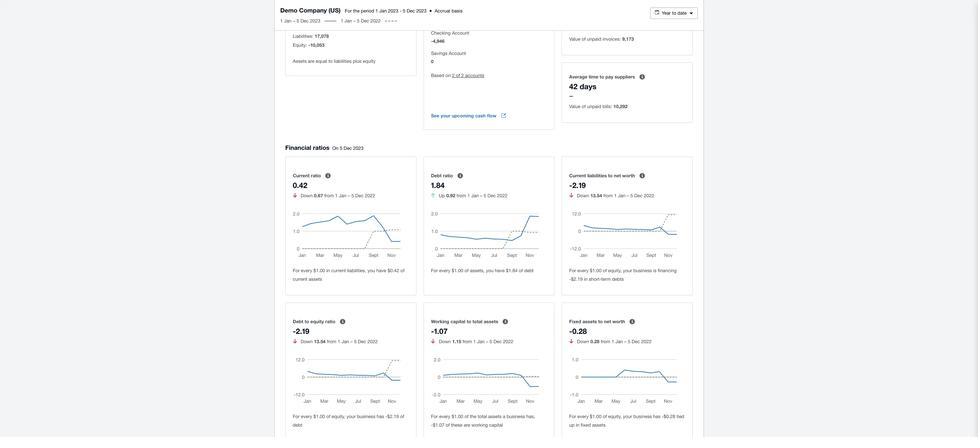 Task type: describe. For each thing, give the bounding box(es) containing it.
of current assets
[[293, 269, 405, 282]]

suppliers
[[615, 74, 635, 80]]

negative sentiment image for -0.28
[[570, 339, 573, 344]]

17,078
[[315, 33, 329, 39]]

1 horizontal spatial ratio
[[325, 319, 335, 325]]

for every $1.00 in current liabilities, you have $0.42
[[293, 269, 399, 274]]

more information image for debt ratio
[[453, 169, 467, 183]]

ratio for 0.42
[[311, 173, 321, 179]]

equity, for fixed assets to net worth
[[608, 415, 622, 420]]

dec inside up 0.92 from 1 jan – 5 dec 2022
[[488, 193, 496, 199]]

days
[[580, 82, 597, 91]]

more information image for debt to equity ratio
[[335, 315, 350, 329]]

capital inside for every $1.00 of the total assets a business has, -$1.07 of these are working capital
[[489, 423, 503, 429]]

1 for fixed assets to net worth
[[612, 340, 614, 345]]

invoices:
[[603, 37, 621, 42]]

checking account -4,946
[[431, 30, 469, 44]]

pay
[[606, 74, 613, 80]]

is
[[653, 269, 657, 274]]

9,173
[[622, 36, 634, 42]]

equal
[[316, 59, 327, 64]]

of inside savings account 0 based on 2 of 2 accounts
[[456, 73, 460, 78]]

time
[[589, 74, 599, 80]]

$1.00 for working capital to total assets
[[452, 415, 463, 420]]

debts
[[612, 277, 624, 282]]

upcoming
[[452, 113, 474, 119]]

0 horizontal spatial liabilities
[[334, 59, 352, 64]]

see your upcoming cash flow
[[431, 113, 497, 119]]

basis
[[452, 8, 463, 14]]

0.28 for down
[[591, 339, 600, 345]]

- inside checking account -4,946
[[431, 38, 433, 44]]

fixed assets to net worth
[[569, 319, 625, 325]]

5 inside financial ratios on 5 dec 2023
[[340, 146, 342, 151]]

average
[[569, 74, 588, 80]]

1.07
[[434, 328, 448, 336]]

0 vertical spatial total
[[473, 319, 483, 325]]

– for debt to equity ratio
[[350, 340, 353, 345]]

assets inside the of current assets
[[309, 277, 322, 282]]

balance sheet
[[293, 8, 324, 14]]

– for working capital to total assets
[[486, 340, 488, 345]]

1 have from the left
[[376, 269, 386, 274]]

debt for -2.19
[[293, 319, 303, 325]]

-2.19 for current
[[569, 181, 586, 190]]

financial
[[285, 144, 311, 151]]

4,946 inside checking account -4,946
[[433, 38, 445, 44]]

for for debt ratio
[[431, 269, 438, 274]]

1 for current liabilities to net worth
[[614, 193, 617, 199]]

every for current ratio
[[301, 269, 312, 274]]

liabilities:
[[293, 34, 313, 39]]

your inside see your upcoming cash flow button
[[441, 113, 451, 119]]

down for ratio
[[301, 193, 313, 199]]

date
[[678, 10, 687, 16]]

from for debt ratio
[[457, 193, 466, 199]]

for every $1.00 of equity, your business has -$2.19
[[293, 415, 399, 420]]

more information image for current liabilities to net worth
[[635, 169, 649, 183]]

1 you from the left
[[368, 269, 375, 274]]

1 for current ratio
[[335, 193, 338, 199]]

on
[[332, 146, 339, 151]]

these
[[451, 423, 463, 429]]

business inside for every $1.00 of the total assets a business has, -$1.07 of these are working capital
[[507, 415, 525, 420]]

from for debt to equity ratio
[[327, 340, 336, 345]]

more information image for average time to pay suppliers
[[635, 70, 649, 84]]

business for debt to equity ratio
[[357, 415, 375, 420]]

dec inside the down 0.28 from 1 jan – 5 dec 2022
[[632, 340, 640, 345]]

financial ratios on 5 dec 2023
[[285, 144, 364, 151]]

for for current ratio
[[293, 269, 300, 274]]

negative sentiment image for -2.19
[[570, 193, 573, 198]]

(us)
[[329, 6, 341, 14]]

your for current liabilities to net worth
[[623, 269, 632, 274]]

2022 for working capital to total assets
[[503, 340, 513, 345]]

5 inside down 1.15 from 1 jan – 5 dec 2022
[[490, 340, 492, 345]]

assets:
[[293, 22, 308, 27]]

for every $1.00 of the total assets a business has, -$1.07 of these are working capital
[[431, 415, 535, 429]]

account for based
[[449, 51, 466, 56]]

flow
[[487, 113, 497, 119]]

$0.42
[[388, 269, 399, 274]]

unpaid for 10,292
[[587, 104, 601, 109]]

tied
[[677, 415, 684, 420]]

for for fixed assets to net worth
[[569, 415, 576, 420]]

0 horizontal spatial equity
[[310, 319, 324, 325]]

liabilities,
[[347, 269, 366, 274]]

0 horizontal spatial in
[[326, 269, 330, 274]]

0.28 for -
[[572, 328, 587, 336]]

0 vertical spatial equity
[[363, 59, 376, 64]]

unpaid for 9,173
[[587, 37, 601, 42]]

1 horizontal spatial debt
[[524, 269, 534, 274]]

down 0.28 from 1 jan – 5 dec 2022
[[577, 339, 652, 345]]

down for assets
[[577, 340, 589, 345]]

2022 for current ratio
[[365, 193, 375, 199]]

- inside for every $1.00 of the total assets a business has, -$1.07 of these are working capital
[[431, 423, 433, 429]]

$1.84
[[506, 269, 518, 274]]

assets
[[293, 59, 307, 64]]

42
[[569, 82, 578, 91]]

dec inside down 1.15 from 1 jan – 5 dec 2022
[[494, 340, 502, 345]]

every for debt to equity ratio
[[301, 415, 312, 420]]

– for current ratio
[[348, 193, 350, 199]]

checking
[[431, 30, 451, 36]]

current for 0.42
[[293, 173, 310, 179]]

net for 2.19
[[614, 173, 621, 179]]

for every $1.00 of equity, your business has -$0.28
[[569, 415, 675, 420]]

worth for -0.28
[[612, 319, 625, 325]]

balance
[[293, 8, 311, 14]]

worth for -2.19
[[622, 173, 635, 179]]

0
[[431, 59, 434, 64]]

down 13.54 from 1 jan – 5 dec 2022 for net
[[577, 193, 654, 199]]

debt inside of debt
[[293, 423, 302, 429]]

2022 for debt ratio
[[497, 193, 508, 199]]

for every $1.00 of assets, you have $1.84 of debt
[[431, 269, 534, 274]]

up
[[569, 423, 575, 429]]

year to date button
[[650, 8, 698, 19]]

up
[[439, 193, 445, 199]]

0.67
[[314, 193, 323, 199]]

jan for debt ratio
[[471, 193, 479, 199]]

1 vertical spatial liabilities
[[587, 173, 607, 179]]

dec inside down 0.67 from 1 jan – 5 dec 2022
[[355, 193, 364, 199]]

from for fixed assets to net worth
[[601, 340, 610, 345]]

more information image for current ratio
[[321, 169, 335, 183]]

2022 for current liabilities to net worth
[[644, 193, 654, 199]]

$1.00 for debt ratio
[[452, 269, 463, 274]]

from for working capital to total assets
[[463, 340, 472, 345]]

of inside the of current assets
[[401, 269, 405, 274]]

2.19 for current
[[572, 181, 586, 190]]

5 inside down 0.67 from 1 jan – 5 dec 2022
[[351, 193, 354, 199]]

current for -2.19
[[569, 173, 586, 179]]

term
[[601, 277, 611, 282]]

5 inside up 0.92 from 1 jan – 5 dec 2022
[[484, 193, 486, 199]]

2023 for ratios
[[353, 146, 364, 151]]

of inside value of unpaid invoices: 9,173
[[582, 37, 586, 42]]

current ratio
[[293, 173, 321, 179]]

10,292
[[614, 104, 628, 109]]

on
[[446, 73, 451, 78]]

from for current ratio
[[324, 193, 334, 199]]

for for debt to equity ratio
[[293, 415, 300, 420]]

cash inside button
[[475, 113, 486, 119]]

based
[[431, 73, 444, 78]]

jan for working capital to total assets
[[477, 340, 485, 345]]

2 of 2 accounts button
[[452, 72, 484, 80]]

every for working capital to total assets
[[439, 415, 450, 420]]

2023 for the
[[388, 8, 399, 14]]

of debt
[[293, 415, 404, 429]]

fixed
[[569, 319, 581, 325]]

for every $1.00 of equity, your business is financing -$2.19 in short-term debts
[[569, 269, 677, 282]]

business for fixed assets to net worth
[[634, 415, 652, 420]]

1 for debt ratio
[[467, 193, 470, 199]]

for the period 1 jan 2023 - 5 dec 2023  ●  accrual basis
[[345, 8, 463, 14]]

sheet
[[312, 8, 324, 14]]

current inside the of current assets
[[293, 277, 307, 282]]

company
[[299, 6, 327, 14]]

$1.00 for fixed assets to net worth
[[590, 415, 602, 420]]

value of unpaid invoices: 9,173
[[569, 36, 634, 42]]

2022 for debt to equity ratio
[[367, 340, 378, 345]]

financing
[[658, 269, 677, 274]]

a
[[503, 415, 505, 420]]

equity, for current liabilities to net worth
[[608, 269, 622, 274]]

$1.00 for debt to equity ratio
[[313, 415, 325, 420]]

1 for working capital to total assets
[[473, 340, 476, 345]]

every for fixed assets to net worth
[[578, 415, 589, 420]]

balance
[[460, 7, 477, 12]]

business for current liabilities to net worth
[[634, 269, 652, 274]]

the inside for every $1.00 of the total assets a business has, -$1.07 of these are working capital
[[470, 415, 477, 420]]

has,
[[526, 415, 535, 420]]

for for current liabilities to net worth
[[569, 269, 576, 274]]



Task type: vqa. For each thing, say whether or not it's contained in the screenshot.
top $2.19
yes



Task type: locate. For each thing, give the bounding box(es) containing it.
2 vertical spatial in
[[576, 423, 580, 429]]

of
[[582, 37, 586, 42], [456, 73, 460, 78], [582, 104, 586, 109], [401, 269, 405, 274], [465, 269, 469, 274], [519, 269, 523, 274], [603, 269, 607, 274], [326, 415, 330, 420], [400, 415, 404, 420], [465, 415, 469, 420], [603, 415, 607, 420], [446, 423, 450, 429]]

every for debt ratio
[[439, 269, 450, 274]]

total up working
[[478, 415, 487, 420]]

1 vertical spatial equity
[[310, 319, 324, 325]]

from inside down 0.67 from 1 jan – 5 dec 2022
[[324, 193, 334, 199]]

total inside for every $1.00 of the total assets a business has, -$1.07 of these are working capital
[[478, 415, 487, 420]]

down inside down 0.67 from 1 jan – 5 dec 2022
[[301, 193, 313, 199]]

2.19 down current liabilities to net worth
[[572, 181, 586, 190]]

equity, inside for every $1.00 of equity, your business is financing -$2.19 in short-term debts
[[608, 269, 622, 274]]

year to date
[[662, 10, 687, 16]]

from right 0.67
[[324, 193, 334, 199]]

business inside for every $1.00 of equity, your business is financing -$2.19 in short-term debts
[[634, 269, 652, 274]]

down down debt to equity ratio
[[301, 340, 313, 345]]

0 horizontal spatial $2.19
[[387, 415, 399, 420]]

unpaid
[[587, 37, 601, 42], [587, 104, 601, 109]]

0.28 down fixed assets to net worth
[[591, 339, 600, 345]]

negative sentiment image
[[293, 193, 297, 198], [570, 193, 573, 198], [570, 339, 573, 344]]

0 horizontal spatial has
[[377, 415, 384, 420]]

assets: 7,025
[[293, 21, 321, 27]]

unpaid left invoices:
[[587, 37, 601, 42]]

for for working capital to total assets
[[431, 415, 438, 420]]

debt ratio
[[431, 173, 453, 179]]

13.54 down current liabilities to net worth
[[591, 193, 602, 199]]

2 2 from the left
[[461, 73, 464, 78]]

1 horizontal spatial current
[[569, 173, 586, 179]]

2 horizontal spatial in
[[584, 277, 588, 282]]

2023 right the on
[[353, 146, 364, 151]]

are
[[308, 59, 315, 64], [464, 423, 470, 429]]

0.42
[[293, 181, 307, 190]]

0 vertical spatial 13.54
[[591, 193, 602, 199]]

value inside value of unpaid invoices: 9,173
[[569, 37, 581, 42]]

have left the $1.84
[[495, 269, 505, 274]]

1 vertical spatial 4,946
[[433, 38, 445, 44]]

0 horizontal spatial 2.19
[[296, 328, 309, 336]]

cash inside overall cash balance -4,946
[[448, 7, 459, 12]]

are right these
[[464, 423, 470, 429]]

2022 inside the down 0.28 from 1 jan – 5 dec 2022
[[641, 340, 652, 345]]

jan
[[379, 8, 387, 14], [284, 18, 292, 24], [345, 18, 352, 24], [339, 193, 347, 199], [471, 193, 479, 199], [618, 193, 626, 199], [342, 340, 349, 345], [477, 340, 485, 345], [616, 340, 623, 345]]

down down 1.07
[[439, 340, 451, 345]]

positive sentiment image
[[431, 193, 435, 198]]

overall cash balance -4,946
[[431, 7, 477, 24]]

value for 10,292
[[569, 104, 581, 109]]

0 horizontal spatial you
[[368, 269, 375, 274]]

0 horizontal spatial down 13.54 from 1 jan – 5 dec 2022
[[301, 339, 378, 345]]

0 horizontal spatial have
[[376, 269, 386, 274]]

down down current liabilities to net worth
[[577, 193, 589, 199]]

1 vertical spatial 13.54
[[314, 339, 326, 345]]

in right up
[[576, 423, 580, 429]]

worth
[[622, 173, 635, 179], [612, 319, 625, 325]]

2 current from the left
[[569, 173, 586, 179]]

0 horizontal spatial capital
[[451, 319, 465, 325]]

current
[[331, 269, 346, 274], [293, 277, 307, 282]]

down 13.54 from 1 jan – 5 dec 2022 for ratio
[[301, 339, 378, 345]]

are inside for every $1.00 of the total assets a business has, -$1.07 of these are working capital
[[464, 423, 470, 429]]

from
[[324, 193, 334, 199], [457, 193, 466, 199], [603, 193, 613, 199], [327, 340, 336, 345], [463, 340, 472, 345], [601, 340, 610, 345]]

from down current liabilities to net worth
[[603, 193, 613, 199]]

1 vertical spatial capital
[[489, 423, 503, 429]]

2.19 down debt to equity ratio
[[296, 328, 309, 336]]

4,946 down the accrual
[[434, 15, 453, 24]]

10,053
[[310, 42, 325, 48]]

1 vertical spatial net
[[604, 319, 611, 325]]

from down debt to equity ratio
[[327, 340, 336, 345]]

the up working
[[470, 415, 477, 420]]

jan inside down 1.15 from 1 jan – 5 dec 2022
[[477, 340, 485, 345]]

– inside the down 0.28 from 1 jan – 5 dec 2022
[[624, 340, 627, 345]]

unpaid left bills:
[[587, 104, 601, 109]]

liabilities: 17,078 equity: -10,053
[[293, 33, 329, 48]]

$1.00 inside for every $1.00 of equity, your business is financing -$2.19 in short-term debts
[[590, 269, 602, 274]]

1 horizontal spatial capital
[[489, 423, 503, 429]]

- inside liabilities: 17,078 equity: -10,053
[[308, 42, 310, 48]]

assets,
[[470, 269, 485, 274]]

every for current liabilities to net worth
[[578, 269, 589, 274]]

business
[[634, 269, 652, 274], [357, 415, 375, 420], [507, 415, 525, 420], [634, 415, 652, 420]]

every inside for every $1.00 of equity, your business is financing -$2.19 in short-term debts
[[578, 269, 589, 274]]

2023 for jan
[[310, 18, 320, 24]]

1 vertical spatial debt
[[293, 319, 303, 325]]

13.54
[[591, 193, 602, 199], [314, 339, 326, 345]]

has for -0.28
[[653, 415, 661, 420]]

your for debt to equity ratio
[[347, 415, 356, 420]]

0 vertical spatial cash
[[448, 7, 459, 12]]

average time to pay suppliers
[[569, 74, 635, 80]]

4,946
[[434, 15, 453, 24], [433, 38, 445, 44]]

jan for fixed assets to net worth
[[616, 340, 623, 345]]

1 vertical spatial $2.19
[[387, 415, 399, 420]]

more information image
[[635, 70, 649, 84], [321, 169, 335, 183], [453, 169, 467, 183], [635, 169, 649, 183], [335, 315, 350, 329], [498, 315, 513, 329], [625, 315, 640, 329]]

down inside the down 0.28 from 1 jan – 5 dec 2022
[[577, 340, 589, 345]]

assets inside for every $1.00 of the total assets a business has, -$1.07 of these are working capital
[[488, 415, 502, 420]]

1 horizontal spatial cash
[[475, 113, 486, 119]]

value inside value of unpaid bills: 10,292
[[569, 104, 581, 109]]

1 horizontal spatial net
[[614, 173, 621, 179]]

0 vertical spatial the
[[353, 8, 360, 14]]

2
[[452, 73, 455, 78], [461, 73, 464, 78]]

assets inside tied up in fixed assets
[[592, 423, 606, 429]]

– for fixed assets to net worth
[[624, 340, 627, 345]]

1 vertical spatial cash
[[475, 113, 486, 119]]

current
[[293, 173, 310, 179], [569, 173, 586, 179]]

assets are equal to liabilities plus equity
[[293, 59, 376, 64]]

0 vertical spatial in
[[326, 269, 330, 274]]

you right liabilities,
[[368, 269, 375, 274]]

down 13.54 from 1 jan – 5 dec 2022 down current liabilities to net worth
[[577, 193, 654, 199]]

$1.00 for current ratio
[[313, 269, 325, 274]]

2023 down sheet
[[310, 18, 320, 24]]

period
[[361, 8, 374, 14]]

1 vertical spatial current
[[293, 277, 307, 282]]

-2.19 down debt to equity ratio
[[293, 328, 309, 336]]

2.19 for debt
[[296, 328, 309, 336]]

2 right on
[[452, 73, 455, 78]]

5
[[403, 8, 405, 14], [297, 18, 299, 24], [357, 18, 360, 24], [340, 146, 342, 151], [351, 193, 354, 199], [484, 193, 486, 199], [631, 193, 633, 199], [354, 340, 357, 345], [490, 340, 492, 345], [628, 340, 631, 345]]

1 horizontal spatial 13.54
[[591, 193, 602, 199]]

debt to equity ratio
[[293, 319, 335, 325]]

value for 9,173
[[569, 37, 581, 42]]

jan for current ratio
[[339, 193, 347, 199]]

from right 0.92
[[457, 193, 466, 199]]

1 horizontal spatial are
[[464, 423, 470, 429]]

2 negative sentiment image from the left
[[431, 339, 435, 344]]

down inside down 1.15 from 1 jan – 5 dec 2022
[[439, 340, 451, 345]]

2.19
[[572, 181, 586, 190], [296, 328, 309, 336]]

1 horizontal spatial equity
[[363, 59, 376, 64]]

capital
[[451, 319, 465, 325], [489, 423, 503, 429]]

$0.28
[[664, 415, 675, 420]]

down for to
[[301, 340, 313, 345]]

42 days
[[569, 82, 597, 91]]

savings account 0 based on 2 of 2 accounts
[[431, 51, 484, 78]]

have left $0.42
[[376, 269, 386, 274]]

working
[[472, 423, 488, 429]]

0 vertical spatial are
[[308, 59, 315, 64]]

2022 inside down 0.67 from 1 jan – 5 dec 2022
[[365, 193, 375, 199]]

jan inside the down 0.28 from 1 jan – 5 dec 2022
[[616, 340, 623, 345]]

1 vertical spatial -2.19
[[293, 328, 309, 336]]

your inside for every $1.00 of equity, your business is financing -$2.19 in short-term debts
[[623, 269, 632, 274]]

1 horizontal spatial down 13.54 from 1 jan – 5 dec 2022
[[577, 193, 654, 199]]

-0.28
[[569, 328, 587, 336]]

1 horizontal spatial -2.19
[[569, 181, 586, 190]]

4,946 inside overall cash balance -4,946
[[434, 15, 453, 24]]

1 horizontal spatial debt
[[431, 173, 442, 179]]

you
[[368, 269, 375, 274], [486, 269, 494, 274]]

1 inside down 1.15 from 1 jan – 5 dec 2022
[[473, 340, 476, 345]]

negative sentiment image for 2.19
[[293, 339, 297, 344]]

0 vertical spatial 2.19
[[572, 181, 586, 190]]

negative sentiment image down debt to equity ratio
[[293, 339, 297, 344]]

1 vertical spatial in
[[584, 277, 588, 282]]

$2.19
[[571, 277, 583, 282], [387, 415, 399, 420]]

your for fixed assets to net worth
[[623, 415, 632, 420]]

value of unpaid bills: 10,292
[[569, 104, 628, 109]]

13.54 for equity
[[314, 339, 326, 345]]

0 vertical spatial worth
[[622, 173, 635, 179]]

0 horizontal spatial cash
[[448, 7, 459, 12]]

1 vertical spatial are
[[464, 423, 470, 429]]

down 13.54 from 1 jan – 5 dec 2022 down debt to equity ratio
[[301, 339, 378, 345]]

1 value from the top
[[569, 37, 581, 42]]

2023
[[388, 8, 399, 14], [416, 8, 427, 14], [310, 18, 320, 24], [353, 146, 364, 151]]

-2.19
[[569, 181, 586, 190], [293, 328, 309, 336]]

1 horizontal spatial 0.28
[[591, 339, 600, 345]]

0 horizontal spatial 2
[[452, 73, 455, 78]]

1.84
[[431, 181, 445, 190]]

1 inside the down 0.28 from 1 jan – 5 dec 2022
[[612, 340, 614, 345]]

1 horizontal spatial in
[[576, 423, 580, 429]]

every
[[301, 269, 312, 274], [439, 269, 450, 274], [578, 269, 589, 274], [301, 415, 312, 420], [439, 415, 450, 420], [578, 415, 589, 420]]

ratio for 1.84
[[443, 173, 453, 179]]

accrual
[[435, 8, 450, 14]]

equity, for debt to equity ratio
[[332, 415, 345, 420]]

you right assets,
[[486, 269, 494, 274]]

1 vertical spatial debt
[[293, 423, 302, 429]]

0 horizontal spatial negative sentiment image
[[293, 339, 297, 344]]

negative sentiment image for 0.42
[[293, 193, 297, 198]]

from inside the down 0.28 from 1 jan – 5 dec 2022
[[601, 340, 610, 345]]

0 vertical spatial -2.19
[[569, 181, 586, 190]]

1 horizontal spatial 2
[[461, 73, 464, 78]]

cash right overall
[[448, 7, 459, 12]]

demo company (us)
[[280, 6, 341, 14]]

0 vertical spatial liabilities
[[334, 59, 352, 64]]

in inside tied up in fixed assets
[[576, 423, 580, 429]]

–
[[293, 18, 295, 24], [353, 18, 356, 24], [348, 193, 350, 199], [480, 193, 482, 199], [627, 193, 629, 199], [350, 340, 353, 345], [486, 340, 488, 345], [624, 340, 627, 345]]

unpaid inside value of unpaid bills: 10,292
[[587, 104, 601, 109]]

$1.00 for current liabilities to net worth
[[590, 269, 602, 274]]

0 horizontal spatial the
[[353, 8, 360, 14]]

1 negative sentiment image from the left
[[293, 339, 297, 344]]

1 horizontal spatial $2.19
[[571, 277, 583, 282]]

2 you from the left
[[486, 269, 494, 274]]

– for current liabilities to net worth
[[627, 193, 629, 199]]

1 horizontal spatial liabilities
[[587, 173, 607, 179]]

0 horizontal spatial 0.28
[[572, 328, 587, 336]]

1 has from the left
[[377, 415, 384, 420]]

0 horizontal spatial debt
[[293, 319, 303, 325]]

2022 inside up 0.92 from 1 jan – 5 dec 2022
[[497, 193, 508, 199]]

in left the short- on the right
[[584, 277, 588, 282]]

-2.19 down current liabilities to net worth
[[569, 181, 586, 190]]

0 vertical spatial unpaid
[[587, 37, 601, 42]]

0.92
[[446, 193, 455, 199]]

jan for debt to equity ratio
[[342, 340, 349, 345]]

1 jan – 5 dec 2023
[[280, 18, 320, 24]]

down left 0.67
[[301, 193, 313, 199]]

$1.00 inside for every $1.00 of the total assets a business has, -$1.07 of these are working capital
[[452, 415, 463, 420]]

- inside for every $1.00 of equity, your business is financing -$2.19 in short-term debts
[[569, 277, 571, 282]]

jan inside down 0.67 from 1 jan – 5 dec 2022
[[339, 193, 347, 199]]

2 has from the left
[[653, 415, 661, 420]]

1 inside down 0.67 from 1 jan – 5 dec 2022
[[335, 193, 338, 199]]

0 horizontal spatial -2.19
[[293, 328, 309, 336]]

1 vertical spatial value
[[569, 104, 581, 109]]

down 1.15 from 1 jan – 5 dec 2022
[[439, 339, 513, 345]]

dec inside financial ratios on 5 dec 2023
[[344, 146, 352, 151]]

total up down 1.15 from 1 jan – 5 dec 2022 at bottom
[[473, 319, 483, 325]]

from inside down 1.15 from 1 jan – 5 dec 2022
[[463, 340, 472, 345]]

are left equal
[[308, 59, 315, 64]]

capital right working
[[451, 319, 465, 325]]

bills:
[[603, 104, 612, 109]]

0 horizontal spatial debt
[[293, 423, 302, 429]]

0 vertical spatial value
[[569, 37, 581, 42]]

2 value from the top
[[569, 104, 581, 109]]

1 vertical spatial total
[[478, 415, 487, 420]]

debt
[[431, 173, 442, 179], [293, 319, 303, 325]]

1 horizontal spatial the
[[470, 415, 477, 420]]

to inside popup button
[[672, 10, 676, 16]]

2 unpaid from the top
[[587, 104, 601, 109]]

account down checking account -4,946
[[449, 51, 466, 56]]

0 vertical spatial down 13.54 from 1 jan – 5 dec 2022
[[577, 193, 654, 199]]

from inside up 0.92 from 1 jan – 5 dec 2022
[[457, 193, 466, 199]]

down down -0.28
[[577, 340, 589, 345]]

4,946 down the checking
[[433, 38, 445, 44]]

short-
[[589, 277, 601, 282]]

0 horizontal spatial current
[[293, 173, 310, 179]]

for
[[345, 8, 352, 14], [293, 269, 300, 274], [431, 269, 438, 274], [569, 269, 576, 274], [293, 415, 300, 420], [431, 415, 438, 420], [569, 415, 576, 420]]

from for current liabilities to net worth
[[603, 193, 613, 199]]

account
[[452, 30, 469, 36], [449, 51, 466, 56]]

0 vertical spatial current
[[331, 269, 346, 274]]

2022 for fixed assets to net worth
[[641, 340, 652, 345]]

of inside for every $1.00 of equity, your business is financing -$2.19 in short-term debts
[[603, 269, 607, 274]]

current liabilities to net worth
[[569, 173, 635, 179]]

1 2 from the left
[[452, 73, 455, 78]]

0 horizontal spatial ratio
[[311, 173, 321, 179]]

for inside for every $1.00 of equity, your business is financing -$2.19 in short-term debts
[[569, 269, 576, 274]]

– inside down 0.67 from 1 jan – 5 dec 2022
[[348, 193, 350, 199]]

0 horizontal spatial 13.54
[[314, 339, 326, 345]]

fixed
[[581, 423, 591, 429]]

2023 right period
[[388, 8, 399, 14]]

2023 inside financial ratios on 5 dec 2023
[[353, 146, 364, 151]]

– inside up 0.92 from 1 jan – 5 dec 2022
[[480, 193, 482, 199]]

in inside for every $1.00 of equity, your business is financing -$2.19 in short-term debts
[[584, 277, 588, 282]]

value
[[569, 37, 581, 42], [569, 104, 581, 109]]

up 0.92 from 1 jan – 5 dec 2022
[[439, 193, 508, 199]]

down for liabilities
[[577, 193, 589, 199]]

1 vertical spatial down 13.54 from 1 jan – 5 dec 2022
[[301, 339, 378, 345]]

– for debt ratio
[[480, 193, 482, 199]]

has for -2.19
[[377, 415, 384, 420]]

1 current from the left
[[293, 173, 310, 179]]

ratio
[[311, 173, 321, 179], [443, 173, 453, 179], [325, 319, 335, 325]]

working
[[431, 319, 449, 325]]

0 vertical spatial debt
[[524, 269, 534, 274]]

0 horizontal spatial current
[[293, 277, 307, 282]]

0 vertical spatial net
[[614, 173, 621, 179]]

every inside for every $1.00 of the total assets a business has, -$1.07 of these are working capital
[[439, 415, 450, 420]]

0 horizontal spatial net
[[604, 319, 611, 325]]

1 vertical spatial worth
[[612, 319, 625, 325]]

more information image for working capital to total assets
[[498, 315, 513, 329]]

in left liabilities,
[[326, 269, 330, 274]]

2 have from the left
[[495, 269, 505, 274]]

$2.19 inside for every $1.00 of equity, your business is financing -$2.19 in short-term debts
[[571, 277, 583, 282]]

year
[[662, 10, 671, 16]]

1
[[376, 8, 378, 14], [280, 18, 283, 24], [341, 18, 343, 24], [335, 193, 338, 199], [467, 193, 470, 199], [614, 193, 617, 199], [338, 340, 340, 345], [473, 340, 476, 345], [612, 340, 614, 345]]

savings
[[431, 51, 448, 56]]

2022 inside down 1.15 from 1 jan – 5 dec 2022
[[503, 340, 513, 345]]

has
[[377, 415, 384, 420], [653, 415, 661, 420]]

1 horizontal spatial current
[[331, 269, 346, 274]]

from down fixed assets to net worth
[[601, 340, 610, 345]]

of inside of debt
[[400, 415, 404, 420]]

1 vertical spatial account
[[449, 51, 466, 56]]

2 horizontal spatial ratio
[[443, 173, 453, 179]]

2023 left overall
[[416, 8, 427, 14]]

1 horizontal spatial you
[[486, 269, 494, 274]]

0 vertical spatial 0.28
[[572, 328, 587, 336]]

capital down a
[[489, 423, 503, 429]]

0 vertical spatial capital
[[451, 319, 465, 325]]

for inside for every $1.00 of the total assets a business has, -$1.07 of these are working capital
[[431, 415, 438, 420]]

debt for 1.84
[[431, 173, 442, 179]]

plus
[[353, 59, 362, 64]]

0.28 down fixed
[[572, 328, 587, 336]]

account inside savings account 0 based on 2 of 2 accounts
[[449, 51, 466, 56]]

down for capital
[[439, 340, 451, 345]]

the
[[353, 8, 360, 14], [470, 415, 477, 420]]

net for 0.28
[[604, 319, 611, 325]]

2 left the 'accounts'
[[461, 73, 464, 78]]

dec
[[407, 8, 415, 14], [300, 18, 309, 24], [361, 18, 369, 24], [344, 146, 352, 151], [355, 193, 364, 199], [488, 193, 496, 199], [634, 193, 643, 199], [358, 340, 366, 345], [494, 340, 502, 345], [632, 340, 640, 345]]

negative sentiment image
[[293, 339, 297, 344], [431, 339, 435, 344]]

account inside checking account -4,946
[[452, 30, 469, 36]]

1 inside up 0.92 from 1 jan – 5 dec 2022
[[467, 193, 470, 199]]

tied up in fixed assets
[[569, 415, 684, 429]]

1 vertical spatial the
[[470, 415, 477, 420]]

see your upcoming cash flow button
[[425, 109, 512, 123]]

jan inside up 0.92 from 1 jan – 5 dec 2022
[[471, 193, 479, 199]]

0 vertical spatial debt
[[431, 173, 442, 179]]

the up 1 jan – 5 dec 2022
[[353, 8, 360, 14]]

13.54 down debt to equity ratio
[[314, 339, 326, 345]]

5 inside the down 0.28 from 1 jan – 5 dec 2022
[[628, 340, 631, 345]]

1 jan – 5 dec 2022
[[341, 18, 381, 24]]

0 vertical spatial 4,946
[[434, 15, 453, 24]]

cash left flow
[[475, 113, 486, 119]]

demo
[[280, 6, 298, 14]]

unpaid inside value of unpaid invoices: 9,173
[[587, 37, 601, 42]]

0 vertical spatial $2.19
[[571, 277, 583, 282]]

account for 4,946
[[452, 30, 469, 36]]

1 for debt to equity ratio
[[338, 340, 340, 345]]

1 vertical spatial unpaid
[[587, 104, 601, 109]]

account down overall cash balance -4,946
[[452, 30, 469, 36]]

1 vertical spatial 0.28
[[591, 339, 600, 345]]

1 horizontal spatial has
[[653, 415, 661, 420]]

jan for current liabilities to net worth
[[618, 193, 626, 199]]

negative sentiment image down -1.07
[[431, 339, 435, 344]]

from right 1.15
[[463, 340, 472, 345]]

down 13.54 from 1 jan – 5 dec 2022
[[577, 193, 654, 199], [301, 339, 378, 345]]

0 vertical spatial account
[[452, 30, 469, 36]]

-1.07
[[431, 328, 448, 336]]

negative sentiment image for 1.07
[[431, 339, 435, 344]]

-2.19 for debt
[[293, 328, 309, 336]]

1 horizontal spatial 2.19
[[572, 181, 586, 190]]

- inside overall cash balance -4,946
[[431, 15, 434, 24]]

0 horizontal spatial are
[[308, 59, 315, 64]]

1 vertical spatial 2.19
[[296, 328, 309, 336]]

13.54 for to
[[591, 193, 602, 199]]

1 unpaid from the top
[[587, 37, 601, 42]]

– inside down 1.15 from 1 jan – 5 dec 2022
[[486, 340, 488, 345]]

working capital to total assets
[[431, 319, 498, 325]]

1 horizontal spatial negative sentiment image
[[431, 339, 435, 344]]

more information image for fixed assets to net worth
[[625, 315, 640, 329]]

1 horizontal spatial have
[[495, 269, 505, 274]]

of inside value of unpaid bills: 10,292
[[582, 104, 586, 109]]

accounts
[[465, 73, 484, 78]]



